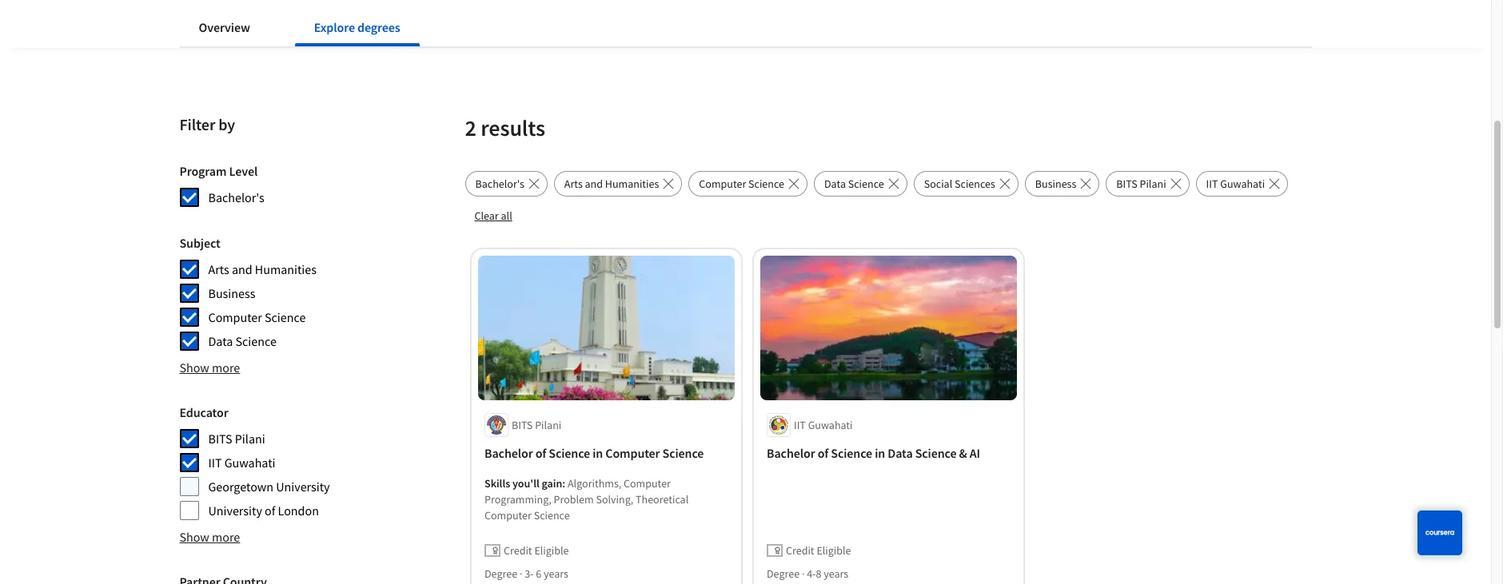 Task type: vqa. For each thing, say whether or not it's contained in the screenshot.
left IIT Guwahati
yes



Task type: describe. For each thing, give the bounding box(es) containing it.
of inside the educator group
[[265, 503, 275, 519]]

educator
[[179, 405, 228, 421]]

georgetown
[[208, 479, 273, 495]]

filter
[[179, 114, 215, 134]]

gain
[[541, 476, 562, 491]]

bits pilani inside button
[[1116, 177, 1166, 191]]

social sciences
[[924, 177, 995, 191]]

show for data
[[179, 360, 209, 376]]

show for university
[[179, 529, 209, 545]]

data science button
[[814, 171, 907, 197]]

iit guwahati inside the educator group
[[208, 455, 275, 471]]

skills
[[484, 476, 510, 491]]

of for data
[[817, 445, 828, 461]]

degree · 4-8 years
[[766, 566, 848, 581]]

· for 4-
[[801, 566, 804, 581]]

years for degree · 4-8 years
[[823, 566, 848, 581]]

and inside button
[[585, 177, 603, 191]]

explore degrees
[[314, 19, 400, 35]]

show more for university of london
[[179, 529, 240, 545]]

arts inside button
[[564, 177, 583, 191]]

data inside subject group
[[208, 333, 233, 349]]

bits inside bits pilani button
[[1116, 177, 1137, 191]]

3-
[[524, 566, 533, 581]]

by
[[218, 114, 235, 134]]

bachelor for bachelor of science in computer science
[[484, 445, 532, 461]]

all
[[501, 209, 512, 223]]

tab list containing overview
[[179, 8, 445, 46]]

arts and humanities inside button
[[564, 177, 659, 191]]

bits pilani inside the educator group
[[208, 431, 265, 447]]

1 horizontal spatial bits
[[511, 418, 532, 432]]

computer inside subject group
[[208, 309, 262, 325]]

more for university
[[212, 529, 240, 545]]

subject group
[[179, 233, 330, 352]]

science inside algorithms, computer programming, problem solving, theoretical computer science
[[533, 508, 569, 523]]

algorithms,
[[567, 476, 621, 491]]

8
[[815, 566, 821, 581]]

explore degrees button
[[295, 8, 419, 46]]

degree for degree · 3- 6 years
[[484, 566, 517, 581]]

bachelor of science in computer science link
[[484, 443, 728, 463]]

clear
[[475, 209, 499, 223]]

overview button
[[179, 8, 269, 46]]

programming,
[[484, 492, 551, 507]]

bachelor's inside button
[[475, 177, 524, 191]]

business inside subject group
[[208, 285, 255, 301]]

bachelor's inside program level group
[[208, 189, 264, 205]]

computer science inside button
[[699, 177, 784, 191]]

clear all
[[475, 209, 512, 223]]

business button
[[1025, 171, 1100, 197]]

1 horizontal spatial iit guwahati
[[794, 418, 852, 432]]

iit inside the educator group
[[208, 455, 222, 471]]

1 vertical spatial iit
[[794, 418, 805, 432]]

sciences
[[955, 177, 995, 191]]

bachelor for bachelor of science in data science & ai
[[766, 445, 815, 461]]

data inside bachelor of science in data science & ai link
[[887, 445, 912, 461]]

eligible for 6
[[534, 543, 568, 558]]

6
[[535, 566, 541, 581]]

0 vertical spatial university
[[276, 479, 330, 495]]

degrees
[[357, 19, 400, 35]]

show more button for university
[[179, 528, 240, 547]]

&
[[959, 445, 967, 461]]

credit eligible for 6
[[503, 543, 568, 558]]

data science inside button
[[824, 177, 884, 191]]

problem
[[553, 492, 593, 507]]

algorithms, computer programming, problem solving, theoretical computer science
[[484, 476, 688, 523]]

2 results
[[465, 114, 545, 142]]

bachelor of science in data science & ai
[[766, 445, 980, 461]]

program
[[179, 163, 227, 179]]

bachelor's button
[[465, 171, 548, 197]]

georgetown university
[[208, 479, 330, 495]]

· for 3-
[[519, 566, 522, 581]]



Task type: locate. For each thing, give the bounding box(es) containing it.
computer
[[699, 177, 746, 191], [208, 309, 262, 325], [605, 445, 660, 461], [623, 476, 670, 491], [484, 508, 531, 523]]

0 vertical spatial humanities
[[605, 177, 659, 191]]

years right 6
[[543, 566, 568, 581]]

credit eligible up 6
[[503, 543, 568, 558]]

credit for 4-
[[786, 543, 814, 558]]

of for computer
[[535, 445, 546, 461]]

0 vertical spatial guwahati
[[1220, 177, 1265, 191]]

bachelor of science in computer science
[[484, 445, 703, 461]]

iit guwahati button
[[1196, 171, 1288, 197]]

0 vertical spatial arts
[[564, 177, 583, 191]]

bachelor's up clear all
[[475, 177, 524, 191]]

educator group
[[179, 403, 330, 521]]

2 credit eligible from the left
[[786, 543, 851, 558]]

1 horizontal spatial computer science
[[699, 177, 784, 191]]

2 horizontal spatial data
[[887, 445, 912, 461]]

1 horizontal spatial years
[[823, 566, 848, 581]]

1 horizontal spatial bachelor's
[[475, 177, 524, 191]]

pilani inside the educator group
[[235, 431, 265, 447]]

1 show from the top
[[179, 360, 209, 376]]

0 horizontal spatial in
[[592, 445, 603, 461]]

overview
[[199, 19, 250, 35]]

and inside subject group
[[232, 261, 252, 277]]

0 horizontal spatial and
[[232, 261, 252, 277]]

show down 'georgetown'
[[179, 529, 209, 545]]

0 vertical spatial show
[[179, 360, 209, 376]]

university up london
[[276, 479, 330, 495]]

bits pilani
[[1116, 177, 1166, 191], [511, 418, 561, 432], [208, 431, 265, 447]]

business
[[1035, 177, 1076, 191], [208, 285, 255, 301]]

degree left 3-
[[484, 566, 517, 581]]

0 vertical spatial data science
[[824, 177, 884, 191]]

1 horizontal spatial guwahati
[[808, 418, 852, 432]]

show more button down 'georgetown'
[[179, 528, 240, 547]]

arts down the subject
[[208, 261, 229, 277]]

0 vertical spatial computer science
[[699, 177, 784, 191]]

· left 3-
[[519, 566, 522, 581]]

arts and humanities inside subject group
[[208, 261, 317, 277]]

2 horizontal spatial iit guwahati
[[1206, 177, 1265, 191]]

0 vertical spatial more
[[212, 360, 240, 376]]

0 horizontal spatial credit
[[503, 543, 532, 558]]

0 horizontal spatial years
[[543, 566, 568, 581]]

0 horizontal spatial university
[[208, 503, 262, 519]]

eligible for 8
[[816, 543, 851, 558]]

humanities inside subject group
[[255, 261, 317, 277]]

·
[[519, 566, 522, 581], [801, 566, 804, 581]]

2 show from the top
[[179, 529, 209, 545]]

bachelor's down level
[[208, 189, 264, 205]]

1 vertical spatial show more button
[[179, 528, 240, 547]]

show more button up educator
[[179, 358, 240, 377]]

1 vertical spatial more
[[212, 529, 240, 545]]

2 show more from the top
[[179, 529, 240, 545]]

0 vertical spatial show more button
[[179, 358, 240, 377]]

1 degree from the left
[[484, 566, 517, 581]]

bits pilani right business "button"
[[1116, 177, 1166, 191]]

more
[[212, 360, 240, 376], [212, 529, 240, 545]]

1 horizontal spatial of
[[535, 445, 546, 461]]

1 horizontal spatial in
[[874, 445, 885, 461]]

bachelor
[[484, 445, 532, 461], [766, 445, 815, 461]]

1 horizontal spatial and
[[585, 177, 603, 191]]

2 horizontal spatial of
[[817, 445, 828, 461]]

credit up degree · 4-8 years
[[786, 543, 814, 558]]

in for data
[[874, 445, 885, 461]]

1 horizontal spatial arts and humanities
[[564, 177, 659, 191]]

credit
[[503, 543, 532, 558], [786, 543, 814, 558]]

iit inside "button"
[[1206, 177, 1218, 191]]

show more button
[[179, 358, 240, 377], [179, 528, 240, 547]]

show
[[179, 360, 209, 376], [179, 529, 209, 545]]

show more
[[179, 360, 240, 376], [179, 529, 240, 545]]

0 horizontal spatial guwahati
[[224, 455, 275, 471]]

2 horizontal spatial pilani
[[1140, 177, 1166, 191]]

humanities
[[605, 177, 659, 191], [255, 261, 317, 277]]

0 horizontal spatial humanities
[[255, 261, 317, 277]]

explore
[[314, 19, 355, 35]]

1 show more button from the top
[[179, 358, 240, 377]]

2 · from the left
[[801, 566, 804, 581]]

social sciences button
[[914, 171, 1018, 197]]

results
[[481, 114, 545, 142]]

0 horizontal spatial bits
[[208, 431, 232, 447]]

1 · from the left
[[519, 566, 522, 581]]

1 horizontal spatial humanities
[[605, 177, 659, 191]]

:
[[562, 476, 565, 491]]

bits pilani up skills you'll gain :
[[511, 418, 561, 432]]

2 in from the left
[[874, 445, 885, 461]]

university of london
[[208, 503, 319, 519]]

0 horizontal spatial data science
[[208, 333, 277, 349]]

iit
[[1206, 177, 1218, 191], [794, 418, 805, 432], [208, 455, 222, 471]]

bachelor of science in data science & ai link
[[766, 443, 1010, 463]]

years for degree · 3- 6 years
[[543, 566, 568, 581]]

1 horizontal spatial bachelor
[[766, 445, 815, 461]]

more up educator
[[212, 360, 240, 376]]

clear all button
[[465, 203, 522, 229]]

degree · 3- 6 years
[[484, 566, 568, 581]]

2 horizontal spatial bits
[[1116, 177, 1137, 191]]

0 horizontal spatial bits pilani
[[208, 431, 265, 447]]

1 bachelor from the left
[[484, 445, 532, 461]]

0 vertical spatial and
[[585, 177, 603, 191]]

guwahati inside "button"
[[1220, 177, 1265, 191]]

data science
[[824, 177, 884, 191], [208, 333, 277, 349]]

theoretical
[[635, 492, 688, 507]]

0 vertical spatial iit
[[1206, 177, 1218, 191]]

arts and humanities
[[564, 177, 659, 191], [208, 261, 317, 277]]

1 horizontal spatial arts
[[564, 177, 583, 191]]

1 vertical spatial show
[[179, 529, 209, 545]]

university
[[276, 479, 330, 495], [208, 503, 262, 519]]

bits inside the educator group
[[208, 431, 232, 447]]

1 horizontal spatial university
[[276, 479, 330, 495]]

computer science
[[699, 177, 784, 191], [208, 309, 306, 325]]

computer science button
[[689, 171, 807, 197]]

0 horizontal spatial computer science
[[208, 309, 306, 325]]

2 vertical spatial guwahati
[[224, 455, 275, 471]]

1 vertical spatial humanities
[[255, 261, 317, 277]]

data inside data science button
[[824, 177, 846, 191]]

1 horizontal spatial iit
[[794, 418, 805, 432]]

· left 4-
[[801, 566, 804, 581]]

degree for degree · 4-8 years
[[766, 566, 799, 581]]

0 horizontal spatial pilani
[[235, 431, 265, 447]]

in
[[592, 445, 603, 461], [874, 445, 885, 461]]

1 credit eligible from the left
[[503, 543, 568, 558]]

bits right business "button"
[[1116, 177, 1137, 191]]

bachelor's
[[475, 177, 524, 191], [208, 189, 264, 205]]

1 years from the left
[[543, 566, 568, 581]]

subject
[[179, 235, 220, 251]]

1 eligible from the left
[[534, 543, 568, 558]]

1 vertical spatial and
[[232, 261, 252, 277]]

iit right bits pilani button
[[1206, 177, 1218, 191]]

show more up educator
[[179, 360, 240, 376]]

0 vertical spatial show more
[[179, 360, 240, 376]]

show more for data science
[[179, 360, 240, 376]]

0 horizontal spatial bachelor's
[[208, 189, 264, 205]]

1 credit from the left
[[503, 543, 532, 558]]

iit guwahati inside "button"
[[1206, 177, 1265, 191]]

2 bachelor from the left
[[766, 445, 815, 461]]

2 horizontal spatial guwahati
[[1220, 177, 1265, 191]]

computer science inside subject group
[[208, 309, 306, 325]]

0 horizontal spatial bachelor
[[484, 445, 532, 461]]

program level group
[[179, 161, 330, 208]]

arts
[[564, 177, 583, 191], [208, 261, 229, 277]]

more for data
[[212, 360, 240, 376]]

2 horizontal spatial iit
[[1206, 177, 1218, 191]]

you'll
[[512, 476, 539, 491]]

0 horizontal spatial arts
[[208, 261, 229, 277]]

2 more from the top
[[212, 529, 240, 545]]

2 vertical spatial iit guwahati
[[208, 455, 275, 471]]

1 horizontal spatial credit eligible
[[786, 543, 851, 558]]

credit eligible up 8
[[786, 543, 851, 558]]

1 horizontal spatial bits pilani
[[511, 418, 561, 432]]

arts inside subject group
[[208, 261, 229, 277]]

iit guwahati
[[1206, 177, 1265, 191], [794, 418, 852, 432], [208, 455, 275, 471]]

ai
[[969, 445, 980, 461]]

2
[[465, 114, 476, 142]]

eligible
[[534, 543, 568, 558], [816, 543, 851, 558]]

0 horizontal spatial business
[[208, 285, 255, 301]]

computer inside button
[[699, 177, 746, 191]]

0 horizontal spatial data
[[208, 333, 233, 349]]

business inside "button"
[[1035, 177, 1076, 191]]

2 eligible from the left
[[816, 543, 851, 558]]

tab list
[[179, 8, 445, 46]]

1 horizontal spatial ·
[[801, 566, 804, 581]]

0 vertical spatial business
[[1035, 177, 1076, 191]]

iit up bachelor of science in data science & ai on the bottom right of page
[[794, 418, 805, 432]]

0 vertical spatial arts and humanities
[[564, 177, 659, 191]]

bits up you'll
[[511, 418, 532, 432]]

in for computer
[[592, 445, 603, 461]]

of
[[535, 445, 546, 461], [817, 445, 828, 461], [265, 503, 275, 519]]

0 horizontal spatial iit
[[208, 455, 222, 471]]

1 horizontal spatial credit
[[786, 543, 814, 558]]

2 degree from the left
[[766, 566, 799, 581]]

and
[[585, 177, 603, 191], [232, 261, 252, 277]]

eligible up 8
[[816, 543, 851, 558]]

0 horizontal spatial iit guwahati
[[208, 455, 275, 471]]

bits down educator
[[208, 431, 232, 447]]

show up educator
[[179, 360, 209, 376]]

pilani inside button
[[1140, 177, 1166, 191]]

years
[[543, 566, 568, 581], [823, 566, 848, 581]]

bits pilani down educator
[[208, 431, 265, 447]]

bits
[[1116, 177, 1137, 191], [511, 418, 532, 432], [208, 431, 232, 447]]

2 vertical spatial iit
[[208, 455, 222, 471]]

data
[[824, 177, 846, 191], [208, 333, 233, 349], [887, 445, 912, 461]]

more down 'university of london' on the bottom left of page
[[212, 529, 240, 545]]

1 vertical spatial data
[[208, 333, 233, 349]]

1 vertical spatial show more
[[179, 529, 240, 545]]

london
[[278, 503, 319, 519]]

level
[[229, 163, 258, 179]]

0 vertical spatial iit guwahati
[[1206, 177, 1265, 191]]

humanities inside button
[[605, 177, 659, 191]]

1 vertical spatial arts and humanities
[[208, 261, 317, 277]]

0 horizontal spatial of
[[265, 503, 275, 519]]

1 horizontal spatial degree
[[766, 566, 799, 581]]

bits pilani button
[[1106, 171, 1189, 197]]

credit eligible for 8
[[786, 543, 851, 558]]

filter by
[[179, 114, 235, 134]]

0 vertical spatial data
[[824, 177, 846, 191]]

1 horizontal spatial business
[[1035, 177, 1076, 191]]

2 vertical spatial data
[[887, 445, 912, 461]]

degree left 4-
[[766, 566, 799, 581]]

2 horizontal spatial bits pilani
[[1116, 177, 1166, 191]]

1 vertical spatial computer science
[[208, 309, 306, 325]]

1 horizontal spatial eligible
[[816, 543, 851, 558]]

science
[[748, 177, 784, 191], [848, 177, 884, 191], [265, 309, 306, 325], [235, 333, 277, 349], [548, 445, 590, 461], [662, 445, 703, 461], [831, 445, 872, 461], [915, 445, 956, 461], [533, 508, 569, 523]]

show more down 'georgetown'
[[179, 529, 240, 545]]

2 years from the left
[[823, 566, 848, 581]]

university down 'georgetown'
[[208, 503, 262, 519]]

0 horizontal spatial degree
[[484, 566, 517, 581]]

credit eligible
[[503, 543, 568, 558], [786, 543, 851, 558]]

1 horizontal spatial pilani
[[535, 418, 561, 432]]

2 credit from the left
[[786, 543, 814, 558]]

1 vertical spatial university
[[208, 503, 262, 519]]

2 show more button from the top
[[179, 528, 240, 547]]

degree
[[484, 566, 517, 581], [766, 566, 799, 581]]

arts right bachelor's button
[[564, 177, 583, 191]]

data science inside subject group
[[208, 333, 277, 349]]

4-
[[806, 566, 815, 581]]

solving,
[[596, 492, 633, 507]]

0 horizontal spatial arts and humanities
[[208, 261, 317, 277]]

1 vertical spatial arts
[[208, 261, 229, 277]]

0 horizontal spatial credit eligible
[[503, 543, 568, 558]]

guwahati
[[1220, 177, 1265, 191], [808, 418, 852, 432], [224, 455, 275, 471]]

0 horizontal spatial ·
[[519, 566, 522, 581]]

arts and humanities button
[[554, 171, 682, 197]]

credit for 3-
[[503, 543, 532, 558]]

1 more from the top
[[212, 360, 240, 376]]

eligible up 6
[[534, 543, 568, 558]]

1 in from the left
[[592, 445, 603, 461]]

social
[[924, 177, 952, 191]]

skills you'll gain :
[[484, 476, 567, 491]]

1 horizontal spatial data science
[[824, 177, 884, 191]]

1 vertical spatial guwahati
[[808, 418, 852, 432]]

guwahati inside the educator group
[[224, 455, 275, 471]]

iit up 'georgetown'
[[208, 455, 222, 471]]

show more button for data
[[179, 358, 240, 377]]

1 vertical spatial iit guwahati
[[794, 418, 852, 432]]

1 horizontal spatial data
[[824, 177, 846, 191]]

1 vertical spatial data science
[[208, 333, 277, 349]]

1 show more from the top
[[179, 360, 240, 376]]

program level
[[179, 163, 258, 179]]

years right 8
[[823, 566, 848, 581]]

pilani
[[1140, 177, 1166, 191], [535, 418, 561, 432], [235, 431, 265, 447]]

1 vertical spatial business
[[208, 285, 255, 301]]

credit up degree · 3- 6 years
[[503, 543, 532, 558]]

0 horizontal spatial eligible
[[534, 543, 568, 558]]



